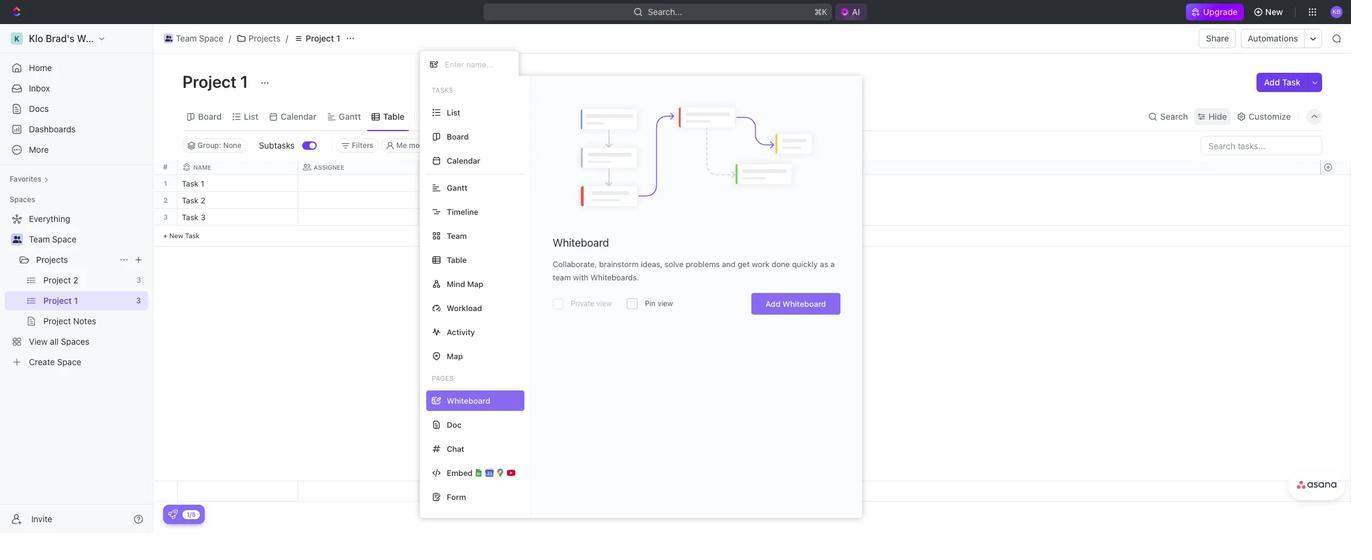 Task type: vqa. For each thing, say whether or not it's contained in the screenshot.
right /
yes



Task type: describe. For each thing, give the bounding box(es) containing it.
private view
[[571, 299, 612, 308]]

view button
[[420, 108, 459, 125]]

sidebar navigation
[[0, 24, 154, 534]]

automations button
[[1242, 30, 1304, 48]]

timeline
[[447, 207, 478, 217]]

task for new task
[[185, 232, 200, 240]]

1 inside 1 2 3
[[164, 179, 167, 187]]

view button
[[420, 102, 459, 131]]

row group containing ‎task 1
[[178, 175, 780, 247]]

1 horizontal spatial team space link
[[161, 31, 226, 46]]

closed
[[531, 141, 554, 150]]

user group image inside tree
[[12, 236, 21, 243]]

view
[[435, 111, 455, 121]]

view for private view
[[597, 299, 612, 308]]

0 vertical spatial projects link
[[234, 31, 283, 46]]

invite
[[31, 514, 52, 524]]

1 vertical spatial board
[[447, 132, 469, 141]]

and
[[722, 260, 736, 269]]

hide inside button
[[575, 141, 591, 150]]

new button
[[1249, 2, 1291, 22]]

activity
[[447, 327, 475, 337]]

inbox link
[[5, 79, 148, 98]]

1 inside press space to select this row. 'row'
[[201, 179, 204, 188]]

tasks
[[432, 86, 453, 94]]

docs
[[29, 104, 49, 114]]

board link
[[196, 108, 222, 125]]

mind
[[447, 279, 465, 289]]

work
[[752, 260, 770, 269]]

new for new
[[1266, 7, 1283, 17]]

team
[[553, 273, 571, 282]]

to for ‎task 1
[[426, 180, 435, 188]]

onboarding checklist button image
[[168, 510, 178, 520]]

add for add whiteboard
[[766, 299, 781, 309]]

to do cell for ‎task 1
[[419, 175, 539, 192]]

row group containing 1 2 3
[[154, 175, 178, 247]]

with
[[573, 273, 588, 282]]

space inside tree
[[52, 234, 76, 245]]

upgrade link
[[1187, 4, 1244, 20]]

private
[[571, 299, 595, 308]]

set priority image for ‎task 2
[[658, 193, 676, 211]]

list link
[[242, 108, 258, 125]]

press space to select this row. row containing 3
[[154, 209, 178, 226]]

projects inside tree
[[36, 255, 68, 265]]

customize button
[[1233, 108, 1295, 125]]

mind map
[[447, 279, 483, 289]]

problems
[[686, 260, 720, 269]]

1 horizontal spatial list
[[447, 107, 460, 117]]

2 for ‎task
[[201, 196, 205, 205]]

form
[[447, 492, 466, 502]]

upgrade
[[1203, 7, 1238, 17]]

pages
[[432, 375, 454, 382]]

0 vertical spatial table
[[383, 111, 405, 121]]

inbox
[[29, 83, 50, 93]]

search...
[[648, 7, 682, 17]]

add for add task
[[1264, 77, 1280, 87]]

whiteboards.
[[591, 273, 639, 282]]

set priority element for 2
[[658, 193, 676, 211]]

1/5
[[187, 511, 196, 518]]

add whiteboard
[[766, 299, 826, 309]]

1 vertical spatial table
[[447, 255, 467, 265]]

‎task 2
[[182, 196, 205, 205]]

0 vertical spatial projects
[[249, 33, 280, 43]]

subtasks button
[[254, 136, 303, 155]]

user group image inside team space link
[[165, 36, 172, 42]]

hide button
[[570, 139, 596, 153]]

press space to select this row. row containing task 3
[[178, 209, 780, 226]]

doc
[[447, 420, 462, 430]]

hide inside dropdown button
[[1209, 111, 1227, 121]]

dashboards
[[29, 124, 76, 134]]

search button
[[1145, 108, 1192, 125]]

pin view
[[645, 299, 673, 308]]

Enter name... field
[[444, 59, 509, 70]]

0 vertical spatial calendar
[[281, 111, 317, 121]]

assignees
[[451, 141, 487, 150]]

1 vertical spatial gantt
[[447, 183, 468, 192]]

tree inside the sidebar navigation
[[5, 210, 148, 372]]

task 3
[[182, 213, 206, 222]]

dashboards link
[[5, 120, 148, 139]]

workload
[[447, 303, 482, 313]]

do for task 3
[[437, 214, 447, 222]]

to for task 3
[[426, 214, 435, 222]]

get
[[738, 260, 750, 269]]

gantt link
[[336, 108, 361, 125]]

add task button
[[1257, 73, 1308, 92]]

to do for task 3
[[426, 214, 447, 222]]

#
[[163, 163, 168, 172]]

0 horizontal spatial gantt
[[339, 111, 361, 121]]

assignees button
[[436, 139, 493, 153]]

show closed button
[[495, 139, 560, 153]]

0 horizontal spatial project 1
[[182, 72, 252, 92]]

quickly
[[792, 260, 818, 269]]

list inside list link
[[244, 111, 258, 121]]

press space to select this row. row containing 2
[[154, 192, 178, 209]]

1 horizontal spatial calendar
[[447, 156, 480, 165]]

new for new task
[[169, 232, 183, 240]]

project inside project 1 link
[[306, 33, 334, 43]]

0 vertical spatial whiteboard
[[553, 237, 609, 249]]



Task type: locate. For each thing, give the bounding box(es) containing it.
hide right closed
[[575, 141, 591, 150]]

2 up task 3
[[201, 196, 205, 205]]

team
[[176, 33, 197, 43], [447, 231, 467, 241], [29, 234, 50, 245]]

do for ‎task 1
[[437, 180, 447, 188]]

share
[[1206, 33, 1229, 43]]

whiteboard down quickly
[[783, 299, 826, 309]]

to do cell for task 3
[[419, 209, 539, 225]]

‎task down ‎task 1
[[182, 196, 199, 205]]

project 1
[[306, 33, 340, 43], [182, 72, 252, 92]]

team space
[[176, 33, 223, 43], [29, 234, 76, 245]]

1 horizontal spatial space
[[199, 33, 223, 43]]

map right mind
[[467, 279, 483, 289]]

1 vertical spatial to do cell
[[419, 209, 539, 225]]

collaborate,
[[553, 260, 597, 269]]

view for pin view
[[658, 299, 673, 308]]

1 horizontal spatial 2
[[201, 196, 205, 205]]

do
[[437, 180, 447, 188], [437, 214, 447, 222]]

1 to do cell from the top
[[419, 175, 539, 192]]

0 vertical spatial task
[[1283, 77, 1301, 87]]

to do cell
[[419, 175, 539, 192], [419, 209, 539, 225]]

press space to select this row. row containing ‎task 2
[[178, 192, 780, 211]]

list down tasks
[[447, 107, 460, 117]]

press space to select this row. row containing ‎task 1
[[178, 175, 780, 194]]

3 down ‎task 2
[[201, 213, 206, 222]]

3 inside press space to select this row. 'row'
[[201, 213, 206, 222]]

table up mind
[[447, 255, 467, 265]]

2 to do cell from the top
[[419, 209, 539, 225]]

row inside 'grid'
[[178, 160, 780, 175]]

0 horizontal spatial add
[[766, 299, 781, 309]]

1 horizontal spatial team
[[176, 33, 197, 43]]

table link
[[381, 108, 405, 125]]

0 horizontal spatial project
[[182, 72, 237, 92]]

Search tasks... text field
[[1201, 137, 1322, 155]]

1 horizontal spatial projects
[[249, 33, 280, 43]]

1 horizontal spatial team space
[[176, 33, 223, 43]]

user group image
[[165, 36, 172, 42], [12, 236, 21, 243]]

1 set priority element from the top
[[658, 176, 676, 194]]

2 set priority element from the top
[[658, 193, 676, 211]]

task for add task
[[1283, 77, 1301, 87]]

0 vertical spatial to do cell
[[419, 175, 539, 192]]

1 to from the top
[[426, 180, 435, 188]]

cell
[[298, 175, 419, 192], [539, 175, 659, 192], [298, 192, 419, 208], [419, 192, 539, 208], [539, 192, 659, 208], [298, 209, 419, 225], [539, 209, 659, 225], [659, 209, 780, 225], [539, 482, 659, 502], [659, 482, 780, 502]]

0 horizontal spatial 3
[[163, 213, 168, 221]]

home
[[29, 63, 52, 73]]

gantt left 'table' link
[[339, 111, 361, 121]]

1 vertical spatial project 1
[[182, 72, 252, 92]]

team inside the sidebar navigation
[[29, 234, 50, 245]]

1
[[336, 33, 340, 43], [240, 72, 248, 92], [201, 179, 204, 188], [164, 179, 167, 187]]

1 horizontal spatial new
[[1266, 7, 1283, 17]]

1 vertical spatial project
[[182, 72, 237, 92]]

1 vertical spatial team space link
[[29, 230, 146, 249]]

1 vertical spatial projects link
[[36, 251, 114, 270]]

‎task up ‎task 2
[[182, 179, 199, 188]]

spaces
[[10, 195, 35, 204]]

calendar up subtasks "button"
[[281, 111, 317, 121]]

tree
[[5, 210, 148, 372]]

0 horizontal spatial view
[[597, 299, 612, 308]]

1 horizontal spatial project
[[306, 33, 334, 43]]

1 do from the top
[[437, 180, 447, 188]]

1 / from the left
[[229, 33, 231, 43]]

1 horizontal spatial board
[[447, 132, 469, 141]]

0 vertical spatial hide
[[1209, 111, 1227, 121]]

1 vertical spatial task
[[182, 213, 199, 222]]

0 vertical spatial do
[[437, 180, 447, 188]]

0 horizontal spatial board
[[198, 111, 222, 121]]

press space to select this row. row
[[154, 175, 178, 192], [178, 175, 780, 194], [154, 192, 178, 209], [178, 192, 780, 211], [154, 209, 178, 226], [178, 209, 780, 226], [178, 482, 780, 502]]

1 set priority image from the top
[[658, 176, 676, 194]]

2 ‎task from the top
[[182, 196, 199, 205]]

add up customize
[[1264, 77, 1280, 87]]

1 horizontal spatial whiteboard
[[783, 299, 826, 309]]

favorites button
[[5, 172, 53, 187]]

solve
[[665, 260, 684, 269]]

0 vertical spatial space
[[199, 33, 223, 43]]

calendar down assignees button
[[447, 156, 480, 165]]

3 left task 3
[[163, 213, 168, 221]]

1 horizontal spatial hide
[[1209, 111, 1227, 121]]

0 horizontal spatial calendar
[[281, 111, 317, 121]]

1 vertical spatial calendar
[[447, 156, 480, 165]]

1 vertical spatial add
[[766, 299, 781, 309]]

set priority image
[[658, 176, 676, 194], [658, 193, 676, 211]]

1 ‎task from the top
[[182, 179, 199, 188]]

2 horizontal spatial team
[[447, 231, 467, 241]]

0 horizontal spatial table
[[383, 111, 405, 121]]

0 horizontal spatial user group image
[[12, 236, 21, 243]]

ideas,
[[641, 260, 663, 269]]

share button
[[1199, 29, 1237, 48]]

1 vertical spatial map
[[447, 351, 463, 361]]

brainstorm
[[599, 260, 639, 269]]

hide button
[[1194, 108, 1231, 125]]

‎task 1
[[182, 179, 204, 188]]

add task
[[1264, 77, 1301, 87]]

0 vertical spatial gantt
[[339, 111, 361, 121]]

/
[[229, 33, 231, 43], [286, 33, 288, 43]]

customize
[[1249, 111, 1291, 121]]

add
[[1264, 77, 1280, 87], [766, 299, 781, 309]]

‎task for ‎task 1
[[182, 179, 199, 188]]

0 horizontal spatial 2
[[164, 196, 168, 204]]

add down done
[[766, 299, 781, 309]]

new task
[[169, 232, 200, 240]]

1 horizontal spatial /
[[286, 33, 288, 43]]

set priority element for 1
[[658, 176, 676, 194]]

grid containing ‎task 1
[[154, 160, 1351, 502]]

map down activity
[[447, 351, 463, 361]]

grid
[[154, 160, 1351, 502]]

project
[[306, 33, 334, 43], [182, 72, 237, 92]]

to do for ‎task 1
[[426, 180, 447, 188]]

0 vertical spatial board
[[198, 111, 222, 121]]

0 vertical spatial user group image
[[165, 36, 172, 42]]

calendar link
[[278, 108, 317, 125]]

‎task
[[182, 179, 199, 188], [182, 196, 199, 205]]

0 vertical spatial project 1
[[306, 33, 340, 43]]

row
[[178, 160, 780, 175]]

0 vertical spatial ‎task
[[182, 179, 199, 188]]

2 for 1
[[164, 196, 168, 204]]

1 vertical spatial projects
[[36, 255, 68, 265]]

add inside add task 'button'
[[1264, 77, 1280, 87]]

hide right search
[[1209, 111, 1227, 121]]

to
[[426, 180, 435, 188], [426, 214, 435, 222]]

to do
[[426, 180, 447, 188], [426, 214, 447, 222]]

collaborate, brainstorm ideas, solve problems and get work done quickly as a team with whiteboards.
[[553, 260, 835, 282]]

1 horizontal spatial gantt
[[447, 183, 468, 192]]

0 horizontal spatial new
[[169, 232, 183, 240]]

1 horizontal spatial table
[[447, 255, 467, 265]]

list
[[447, 107, 460, 117], [244, 111, 258, 121]]

board
[[198, 111, 222, 121], [447, 132, 469, 141]]

whiteboard up "collaborate,"
[[553, 237, 609, 249]]

0 horizontal spatial team
[[29, 234, 50, 245]]

0 horizontal spatial space
[[52, 234, 76, 245]]

0 vertical spatial map
[[467, 279, 483, 289]]

search
[[1161, 111, 1188, 121]]

1 horizontal spatial project 1
[[306, 33, 340, 43]]

1 2 3
[[163, 179, 168, 221]]

map
[[467, 279, 483, 289], [447, 351, 463, 361]]

1 vertical spatial to do
[[426, 214, 447, 222]]

1 vertical spatial team space
[[29, 234, 76, 245]]

‎task for ‎task 2
[[182, 196, 199, 205]]

0 vertical spatial team space
[[176, 33, 223, 43]]

as
[[820, 260, 829, 269]]

0 vertical spatial add
[[1264, 77, 1280, 87]]

1 to do from the top
[[426, 180, 447, 188]]

show
[[510, 141, 529, 150]]

1 horizontal spatial 3
[[201, 213, 206, 222]]

home link
[[5, 58, 148, 78]]

projects link inside tree
[[36, 251, 114, 270]]

show closed
[[510, 141, 554, 150]]

2
[[201, 196, 205, 205], [164, 196, 168, 204]]

automations
[[1248, 33, 1298, 43]]

board down view
[[447, 132, 469, 141]]

0 horizontal spatial team space link
[[29, 230, 146, 249]]

1 horizontal spatial map
[[467, 279, 483, 289]]

2 inside 1 2 3
[[164, 196, 168, 204]]

view
[[597, 299, 612, 308], [658, 299, 673, 308]]

0 vertical spatial project
[[306, 33, 334, 43]]

1 vertical spatial user group image
[[12, 236, 21, 243]]

press space to select this row. row containing 1
[[154, 175, 178, 192]]

whiteboard
[[553, 237, 609, 249], [783, 299, 826, 309]]

team space inside tree
[[29, 234, 76, 245]]

hide
[[1209, 111, 1227, 121], [575, 141, 591, 150]]

table
[[383, 111, 405, 121], [447, 255, 467, 265]]

0 horizontal spatial /
[[229, 33, 231, 43]]

space
[[199, 33, 223, 43], [52, 234, 76, 245]]

onboarding checklist button element
[[168, 510, 178, 520]]

new down task 3
[[169, 232, 183, 240]]

view right private
[[597, 299, 612, 308]]

1 horizontal spatial user group image
[[165, 36, 172, 42]]

projects
[[249, 33, 280, 43], [36, 255, 68, 265]]

1 vertical spatial hide
[[575, 141, 591, 150]]

⌘k
[[815, 7, 828, 17]]

0 vertical spatial new
[[1266, 7, 1283, 17]]

new inside 'grid'
[[169, 232, 183, 240]]

1 vertical spatial do
[[437, 214, 447, 222]]

1 horizontal spatial projects link
[[234, 31, 283, 46]]

0 horizontal spatial map
[[447, 351, 463, 361]]

2 set priority image from the top
[[658, 193, 676, 211]]

task down ‎task 2
[[182, 213, 199, 222]]

0 horizontal spatial projects link
[[36, 251, 114, 270]]

team space link
[[161, 31, 226, 46], [29, 230, 146, 249]]

new inside button
[[1266, 7, 1283, 17]]

2 left ‎task 2
[[164, 196, 168, 204]]

view right pin
[[658, 299, 673, 308]]

embed
[[447, 468, 473, 478]]

0 horizontal spatial whiteboard
[[553, 237, 609, 249]]

gantt up timeline
[[447, 183, 468, 192]]

1 horizontal spatial add
[[1264, 77, 1280, 87]]

subtasks
[[259, 140, 295, 151]]

1 horizontal spatial view
[[658, 299, 673, 308]]

table right gantt link
[[383, 111, 405, 121]]

task inside 'button'
[[1283, 77, 1301, 87]]

done
[[772, 260, 790, 269]]

3
[[201, 213, 206, 222], [163, 213, 168, 221]]

2 to from the top
[[426, 214, 435, 222]]

2 view from the left
[[658, 299, 673, 308]]

2 / from the left
[[286, 33, 288, 43]]

gantt
[[339, 111, 361, 121], [447, 183, 468, 192]]

chat
[[447, 444, 465, 454]]

task down task 3
[[185, 232, 200, 240]]

row group
[[154, 175, 178, 247], [178, 175, 780, 247], [1321, 175, 1351, 247], [1321, 482, 1351, 502]]

tree containing team space
[[5, 210, 148, 372]]

0 horizontal spatial hide
[[575, 141, 591, 150]]

new up automations
[[1266, 7, 1283, 17]]

1 view from the left
[[597, 299, 612, 308]]

pin
[[645, 299, 656, 308]]

0 vertical spatial team space link
[[161, 31, 226, 46]]

favorites
[[10, 175, 41, 184]]

1 vertical spatial whiteboard
[[783, 299, 826, 309]]

task up customize
[[1283, 77, 1301, 87]]

1 vertical spatial to
[[426, 214, 435, 222]]

projects link
[[234, 31, 283, 46], [36, 251, 114, 270]]

0 vertical spatial to
[[426, 180, 435, 188]]

board left list link
[[198, 111, 222, 121]]

docs link
[[5, 99, 148, 119]]

task inside press space to select this row. 'row'
[[182, 213, 199, 222]]

a
[[831, 260, 835, 269]]

1 vertical spatial ‎task
[[182, 196, 199, 205]]

1 vertical spatial space
[[52, 234, 76, 245]]

set priority element
[[658, 176, 676, 194], [658, 193, 676, 211]]

0 horizontal spatial team space
[[29, 234, 76, 245]]

project 1 link
[[291, 31, 343, 46]]

2 inside press space to select this row. 'row'
[[201, 196, 205, 205]]

0 vertical spatial to do
[[426, 180, 447, 188]]

0 horizontal spatial projects
[[36, 255, 68, 265]]

2 to do from the top
[[426, 214, 447, 222]]

2 do from the top
[[437, 214, 447, 222]]

1 vertical spatial new
[[169, 232, 183, 240]]

2 vertical spatial task
[[185, 232, 200, 240]]

list up subtasks "button"
[[244, 111, 258, 121]]

set priority image for ‎task 1
[[658, 176, 676, 194]]

0 horizontal spatial list
[[244, 111, 258, 121]]



